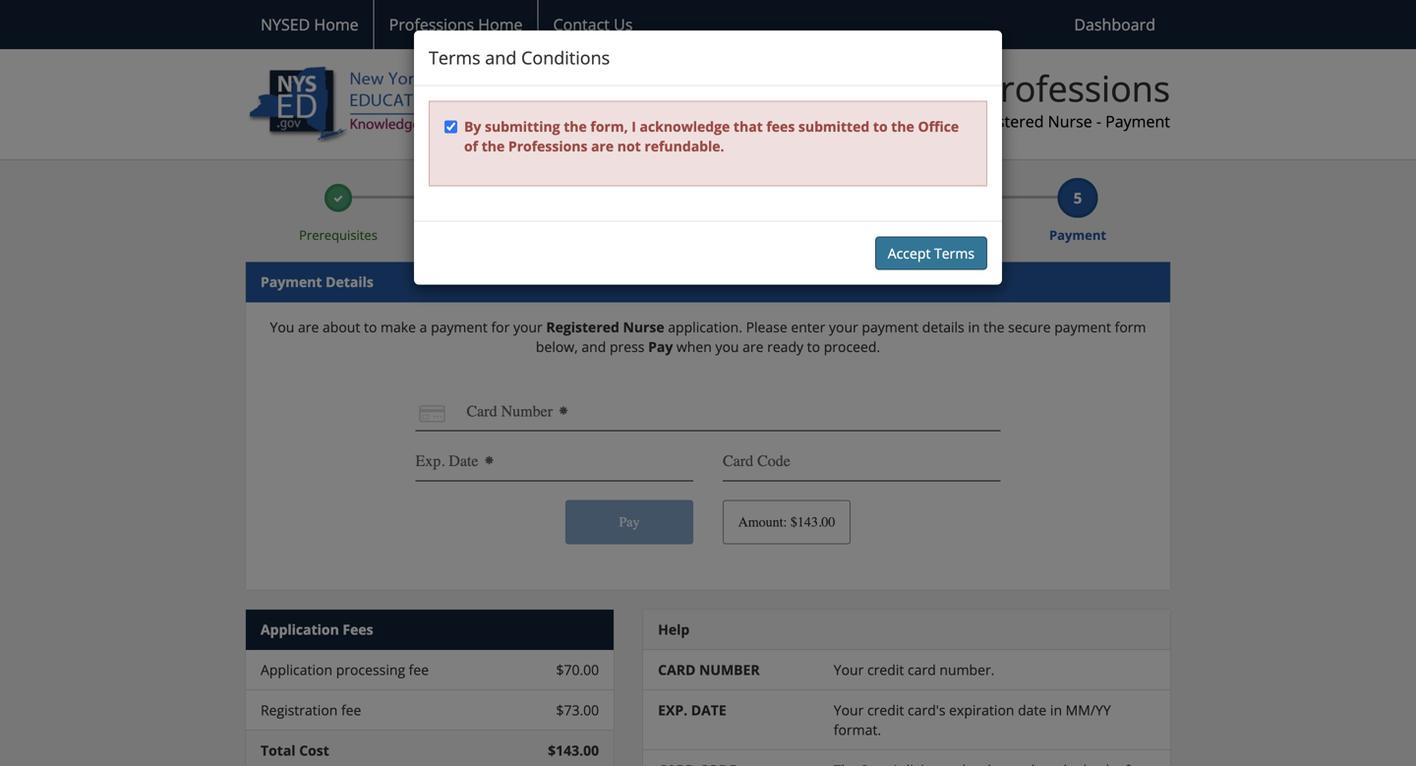 Task type: describe. For each thing, give the bounding box(es) containing it.
not
[[618, 137, 641, 156]]

nysed home
[[261, 14, 359, 35]]

card number
[[658, 661, 760, 680]]

application fees
[[261, 621, 374, 639]]

1 vertical spatial payment
[[261, 273, 322, 291]]

card
[[908, 661, 936, 680]]

below,
[[536, 338, 578, 356]]

registration
[[261, 701, 338, 720]]

your credit card number.
[[834, 661, 995, 680]]

and inside application.                             please enter your payment details in the secure payment form below, and press
[[582, 338, 606, 356]]

3 payment from the left
[[1055, 318, 1112, 337]]

are inside by submitting the form, i acknowledge that fees submitted to the office of the professions are not refundable.
[[591, 137, 614, 156]]

registration fee
[[261, 701, 361, 720]]

i
[[632, 117, 636, 136]]

in inside your credit card's expiration date in mm/yy format.
[[1051, 701, 1063, 720]]

submitting
[[485, 117, 560, 136]]

your credit card's expiration date in mm/yy format.
[[834, 701, 1111, 740]]

nysed home link
[[246, 0, 374, 49]]

pay when you are ready to proceed.
[[648, 338, 881, 356]]

of inside office of the professions registered nurse - payment
[[873, 64, 907, 112]]

1 vertical spatial nurse
[[623, 318, 665, 337]]

secure
[[1009, 318, 1051, 337]]

please
[[746, 318, 788, 337]]

$143.00
[[548, 742, 599, 760]]

application.                             please enter your payment details in the secure payment form below, and press
[[536, 318, 1147, 356]]

payment inside office of the professions registered nurse - payment
[[1106, 111, 1171, 132]]

accept terms
[[888, 244, 975, 263]]

submitted
[[799, 117, 870, 136]]

you
[[270, 318, 295, 337]]

of inside by submitting the form, i acknowledge that fees submitted to the office of the professions are not refundable.
[[464, 137, 478, 156]]

application for application fees
[[261, 621, 339, 639]]

application processing fee
[[261, 661, 429, 680]]

0 vertical spatial terms
[[429, 46, 481, 70]]

nysed
[[261, 14, 310, 35]]

1 vertical spatial to
[[364, 318, 377, 337]]

proceed.
[[824, 338, 881, 356]]

1 your from the left
[[514, 318, 543, 337]]

to inside by submitting the form, i acknowledge that fees submitted to the office of the professions are not refundable.
[[874, 117, 888, 136]]

office inside by submitting the form, i acknowledge that fees submitted to the office of the professions are not refundable.
[[918, 117, 959, 136]]

$70.00
[[556, 661, 599, 680]]

payment details
[[261, 273, 374, 291]]

the inside application.                             please enter your payment details in the secure payment form below, and press
[[984, 318, 1005, 337]]

0 horizontal spatial are
[[298, 318, 319, 337]]

terms inside button
[[935, 244, 975, 263]]

processing
[[336, 661, 405, 680]]

ready
[[768, 338, 804, 356]]

nurse inside office of the professions registered nurse - payment
[[1049, 111, 1093, 132]]

by
[[464, 117, 481, 136]]

accept
[[888, 244, 931, 263]]

contact us
[[553, 14, 633, 35]]

office of the professions registered nurse - payment
[[767, 64, 1171, 132]]

0 horizontal spatial professions
[[389, 14, 474, 35]]

form,
[[591, 117, 628, 136]]

credit for card
[[868, 661, 905, 680]]

make
[[381, 318, 416, 337]]

card's
[[908, 701, 946, 720]]

contact
[[553, 14, 610, 35]]

mm/yy
[[1066, 701, 1111, 720]]

contact us link
[[538, 0, 648, 49]]

dashboard link
[[1060, 0, 1171, 49]]

credit for card's
[[868, 701, 905, 720]]

home for nysed home
[[314, 14, 359, 35]]

application.
[[668, 318, 743, 337]]

0 horizontal spatial and
[[485, 46, 517, 70]]

cost
[[299, 742, 329, 760]]



Task type: vqa. For each thing, say whether or not it's contained in the screenshot.
credit
yes



Task type: locate. For each thing, give the bounding box(es) containing it.
nurse
[[1049, 111, 1093, 132], [623, 318, 665, 337]]

0 horizontal spatial registered
[[546, 318, 620, 337]]

2 horizontal spatial are
[[743, 338, 764, 356]]

office inside office of the professions registered nurse - payment
[[767, 64, 864, 112]]

professions inside office of the professions registered nurse - payment
[[979, 64, 1171, 112]]

1 vertical spatial application
[[261, 661, 333, 680]]

2 horizontal spatial payment
[[1055, 318, 1112, 337]]

$73.00
[[556, 701, 599, 720]]

1 vertical spatial of
[[464, 137, 478, 156]]

in inside application.                             please enter your payment details in the secure payment form below, and press
[[968, 318, 980, 337]]

press
[[610, 338, 645, 356]]

-
[[1097, 111, 1102, 132]]

1 vertical spatial credit
[[868, 701, 905, 720]]

1 horizontal spatial terms
[[935, 244, 975, 263]]

registered left the -
[[967, 111, 1044, 132]]

1 vertical spatial your
[[834, 701, 864, 720]]

home up terms and conditions
[[478, 14, 523, 35]]

fee
[[409, 661, 429, 680], [341, 701, 361, 720]]

are
[[591, 137, 614, 156], [298, 318, 319, 337], [743, 338, 764, 356]]

you are about to make a payment for your registered nurse
[[270, 318, 665, 337]]

details
[[923, 318, 965, 337]]

registered inside office of the professions registered nurse - payment
[[967, 111, 1044, 132]]

application
[[261, 621, 339, 639], [261, 661, 333, 680]]

home for professions home
[[478, 14, 523, 35]]

1 vertical spatial and
[[582, 338, 606, 356]]

fees
[[343, 621, 374, 639]]

date
[[691, 701, 727, 720]]

are down please
[[743, 338, 764, 356]]

exp. date
[[658, 701, 727, 720]]

1 horizontal spatial of
[[873, 64, 907, 112]]

0 horizontal spatial to
[[364, 318, 377, 337]]

0 vertical spatial nurse
[[1049, 111, 1093, 132]]

nurse left the -
[[1049, 111, 1093, 132]]

professions
[[389, 14, 474, 35], [979, 64, 1171, 112], [509, 137, 588, 156]]

1 vertical spatial terms
[[935, 244, 975, 263]]

home right nysed
[[314, 14, 359, 35]]

credit left card
[[868, 661, 905, 680]]

your
[[834, 661, 864, 680], [834, 701, 864, 720]]

application for application processing fee
[[261, 661, 333, 680]]

2 horizontal spatial professions
[[979, 64, 1171, 112]]

payment
[[1106, 111, 1171, 132], [261, 273, 322, 291]]

0 vertical spatial fee
[[409, 661, 429, 680]]

1 horizontal spatial professions
[[509, 137, 588, 156]]

1 credit from the top
[[868, 661, 905, 680]]

the
[[916, 64, 970, 112], [564, 117, 587, 136], [892, 117, 915, 136], [482, 137, 505, 156], [984, 318, 1005, 337]]

fees
[[767, 117, 795, 136]]

payment up proceed.
[[862, 318, 919, 337]]

0 horizontal spatial home
[[314, 14, 359, 35]]

1 your from the top
[[834, 661, 864, 680]]

None checkbox
[[445, 121, 458, 134]]

1 horizontal spatial registered
[[967, 111, 1044, 132]]

conditions
[[521, 46, 610, 70]]

and
[[485, 46, 517, 70], [582, 338, 606, 356]]

your for your credit card number.
[[834, 661, 864, 680]]

0 horizontal spatial terms
[[429, 46, 481, 70]]

of
[[873, 64, 907, 112], [464, 137, 478, 156]]

enter
[[791, 318, 826, 337]]

acknowledge
[[640, 117, 730, 136]]

total cost
[[261, 742, 329, 760]]

0 vertical spatial office
[[767, 64, 864, 112]]

by submitting the form, i acknowledge that fees submitted to the office of the professions are not refundable.
[[464, 117, 959, 156]]

nurse up press
[[623, 318, 665, 337]]

credit inside your credit card's expiration date in mm/yy format.
[[868, 701, 905, 720]]

professions down dashboard link
[[979, 64, 1171, 112]]

your inside your credit card's expiration date in mm/yy format.
[[834, 701, 864, 720]]

2 your from the left
[[829, 318, 859, 337]]

the inside office of the professions registered nurse - payment
[[916, 64, 970, 112]]

1 horizontal spatial payment
[[862, 318, 919, 337]]

0 vertical spatial payment
[[1106, 111, 1171, 132]]

to
[[874, 117, 888, 136], [364, 318, 377, 337], [807, 338, 821, 356]]

registered
[[967, 111, 1044, 132], [546, 318, 620, 337]]

professions inside by submitting the form, i acknowledge that fees submitted to the office of the professions are not refundable.
[[509, 137, 588, 156]]

1 horizontal spatial in
[[1051, 701, 1063, 720]]

0 horizontal spatial your
[[514, 318, 543, 337]]

1 application from the top
[[261, 621, 339, 639]]

details
[[326, 273, 374, 291]]

pay
[[648, 338, 673, 356]]

0 vertical spatial professions
[[389, 14, 474, 35]]

to down "enter"
[[807, 338, 821, 356]]

1 vertical spatial office
[[918, 117, 959, 136]]

that
[[734, 117, 763, 136]]

and left press
[[582, 338, 606, 356]]

1 vertical spatial fee
[[341, 701, 361, 720]]

2 your from the top
[[834, 701, 864, 720]]

a
[[420, 318, 427, 337]]

payment right a
[[431, 318, 488, 337]]

your inside application.                             please enter your payment details in the secure payment form below, and press
[[829, 318, 859, 337]]

professions home link
[[374, 0, 538, 49]]

0 horizontal spatial payment
[[431, 318, 488, 337]]

1 horizontal spatial nurse
[[1049, 111, 1093, 132]]

refundable.
[[645, 137, 725, 156]]

terms and conditions
[[429, 46, 610, 70]]

1 payment from the left
[[431, 318, 488, 337]]

1 horizontal spatial payment
[[1106, 111, 1171, 132]]

2 vertical spatial professions
[[509, 137, 588, 156]]

1 horizontal spatial your
[[829, 318, 859, 337]]

total
[[261, 742, 296, 760]]

payment right the -
[[1106, 111, 1171, 132]]

professions up terms and conditions
[[389, 14, 474, 35]]

1 vertical spatial registered
[[546, 318, 620, 337]]

payment
[[431, 318, 488, 337], [862, 318, 919, 337], [1055, 318, 1112, 337]]

2 vertical spatial to
[[807, 338, 821, 356]]

0 vertical spatial of
[[873, 64, 907, 112]]

0 horizontal spatial payment
[[261, 273, 322, 291]]

1 vertical spatial in
[[1051, 701, 1063, 720]]

number.
[[940, 661, 995, 680]]

2 application from the top
[[261, 661, 333, 680]]

1 home from the left
[[314, 14, 359, 35]]

1 vertical spatial professions
[[979, 64, 1171, 112]]

dashboard
[[1075, 14, 1156, 35]]

are down form,
[[591, 137, 614, 156]]

application up registration
[[261, 661, 333, 680]]

card
[[658, 661, 696, 680]]

to right submitted
[[874, 117, 888, 136]]

expiration
[[950, 701, 1015, 720]]

office
[[767, 64, 864, 112], [918, 117, 959, 136]]

0 vertical spatial your
[[834, 661, 864, 680]]

professions home
[[389, 14, 523, 35]]

2 horizontal spatial to
[[874, 117, 888, 136]]

2 credit from the top
[[868, 701, 905, 720]]

1 horizontal spatial office
[[918, 117, 959, 136]]

terms down professions home
[[429, 46, 481, 70]]

terms right accept
[[935, 244, 975, 263]]

payment up you
[[261, 273, 322, 291]]

for
[[491, 318, 510, 337]]

0 horizontal spatial in
[[968, 318, 980, 337]]

your
[[514, 318, 543, 337], [829, 318, 859, 337]]

your up proceed.
[[829, 318, 859, 337]]

in right details on the top right of the page
[[968, 318, 980, 337]]

2 home from the left
[[478, 14, 523, 35]]

0 horizontal spatial fee
[[341, 701, 361, 720]]

in right date
[[1051, 701, 1063, 720]]

1 horizontal spatial to
[[807, 338, 821, 356]]

accept terms button
[[875, 237, 988, 270]]

1 horizontal spatial home
[[478, 14, 523, 35]]

when
[[677, 338, 712, 356]]

help
[[658, 621, 690, 639]]

0 vertical spatial to
[[874, 117, 888, 136]]

0 vertical spatial credit
[[868, 661, 905, 680]]

terms
[[429, 46, 481, 70], [935, 244, 975, 263]]

0 horizontal spatial nurse
[[623, 318, 665, 337]]

0 vertical spatial are
[[591, 137, 614, 156]]

fee down application processing fee
[[341, 701, 361, 720]]

about
[[323, 318, 360, 337]]

home
[[314, 14, 359, 35], [478, 14, 523, 35]]

payment left the form
[[1055, 318, 1112, 337]]

0 vertical spatial and
[[485, 46, 517, 70]]

us
[[614, 14, 633, 35]]

1 horizontal spatial are
[[591, 137, 614, 156]]

to left make
[[364, 318, 377, 337]]

registered up below,
[[546, 318, 620, 337]]

exp.
[[658, 701, 688, 720]]

and down professions home
[[485, 46, 517, 70]]

credit
[[868, 661, 905, 680], [868, 701, 905, 720]]

your right for
[[514, 318, 543, 337]]

format.
[[834, 721, 882, 740]]

credit up format.
[[868, 701, 905, 720]]

your for your credit card's expiration date in mm/yy format.
[[834, 701, 864, 720]]

1 horizontal spatial and
[[582, 338, 606, 356]]

number
[[700, 661, 760, 680]]

professions down submitting
[[509, 137, 588, 156]]

1 horizontal spatial fee
[[409, 661, 429, 680]]

are right you
[[298, 318, 319, 337]]

1 vertical spatial are
[[298, 318, 319, 337]]

fee right processing
[[409, 661, 429, 680]]

0 horizontal spatial of
[[464, 137, 478, 156]]

application left fees
[[261, 621, 339, 639]]

date
[[1018, 701, 1047, 720]]

you
[[716, 338, 739, 356]]

check image
[[334, 194, 343, 204]]

2 vertical spatial are
[[743, 338, 764, 356]]

form
[[1115, 318, 1147, 337]]

in
[[968, 318, 980, 337], [1051, 701, 1063, 720]]

0 horizontal spatial office
[[767, 64, 864, 112]]

0 vertical spatial application
[[261, 621, 339, 639]]

0 vertical spatial registered
[[967, 111, 1044, 132]]

0 vertical spatial in
[[968, 318, 980, 337]]

2 payment from the left
[[862, 318, 919, 337]]



